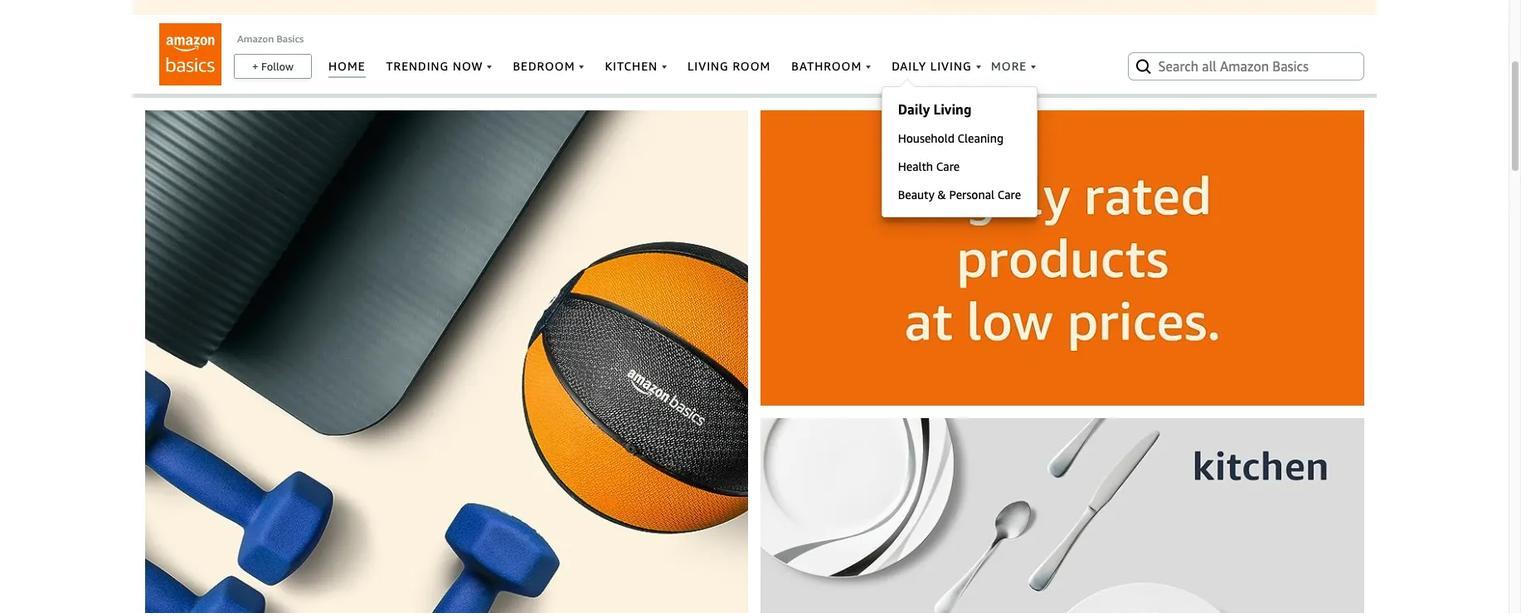 Task type: vqa. For each thing, say whether or not it's contained in the screenshot.
Amazon Basics
yes



Task type: locate. For each thing, give the bounding box(es) containing it.
amazon basics logo image
[[159, 23, 222, 85]]

basics
[[277, 32, 304, 45]]

follow
[[261, 60, 294, 73]]

amazon
[[237, 32, 274, 45]]



Task type: describe. For each thing, give the bounding box(es) containing it.
Search all Amazon Basics search field
[[1159, 52, 1337, 80]]

amazon basics
[[237, 32, 304, 45]]

amazon basics link
[[237, 32, 304, 45]]

+ follow
[[252, 60, 294, 73]]

search image
[[1134, 56, 1154, 76]]

+
[[252, 60, 259, 73]]

+ follow button
[[235, 55, 311, 78]]



